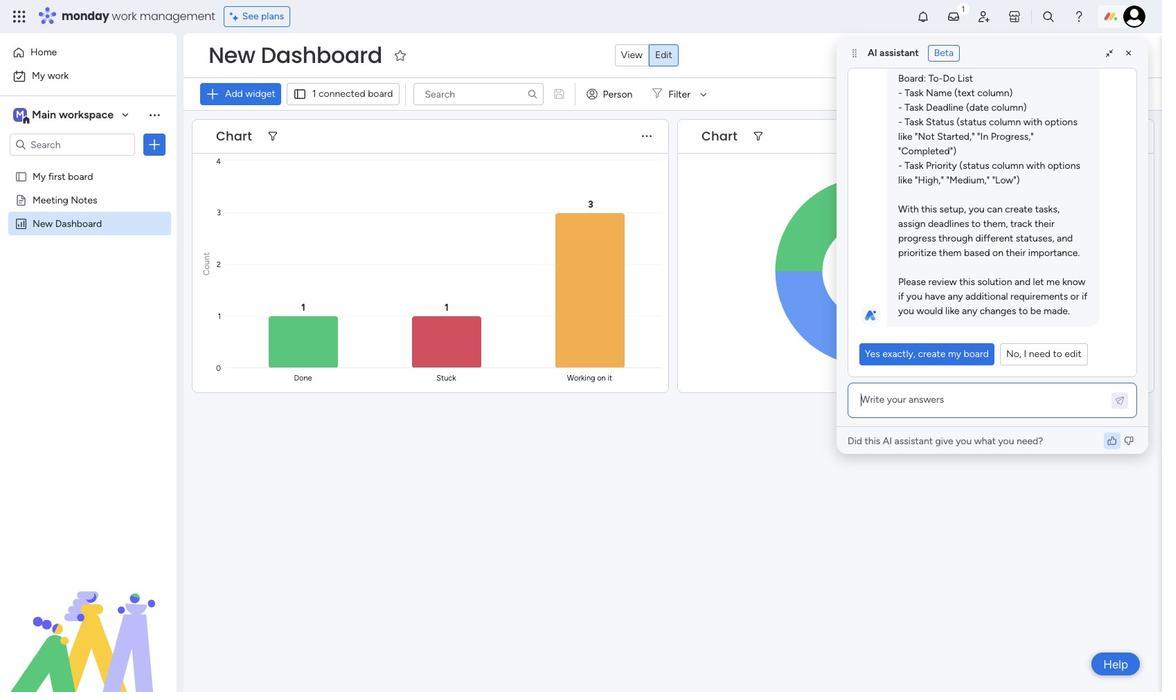 Task type: locate. For each thing, give the bounding box(es) containing it.
different
[[976, 233, 1014, 245]]

create up track
[[1005, 204, 1033, 215]]

started,"
[[937, 131, 975, 143]]

new right public dashboard icon
[[33, 218, 53, 229]]

week
[[1102, 260, 1125, 272], [1106, 285, 1128, 296]]

1 if from the left
[[898, 291, 904, 303]]

2 chart from the left
[[702, 127, 738, 145]]

1 horizontal spatial chart
[[702, 127, 738, 145]]

1 horizontal spatial this
[[921, 204, 937, 215]]

setup,
[[940, 204, 966, 215]]

workspace selection element
[[13, 107, 116, 125]]

Write your answers text field
[[857, 392, 1112, 409]]

to
[[972, 218, 981, 230], [1019, 305, 1028, 317], [1053, 348, 1062, 360]]

2 - from the top
[[898, 102, 902, 114]]

arrow down image
[[695, 86, 712, 103]]

select product image
[[12, 10, 26, 24]]

public board image up public dashboard icon
[[15, 193, 28, 206]]

new dashboard up 1
[[208, 39, 382, 71]]

1 horizontal spatial :
[[1128, 285, 1130, 296]]

1 vertical spatial new
[[33, 218, 53, 229]]

"low")
[[992, 175, 1020, 186]]

(status up "medium," on the right of page
[[960, 160, 990, 172]]

1 horizontal spatial work
[[112, 8, 137, 24]]

"in
[[977, 131, 989, 143]]

my left first
[[33, 170, 46, 182]]

public board image for my first board
[[15, 170, 28, 183]]

1 vertical spatial column
[[992, 160, 1024, 172]]

0 vertical spatial work
[[112, 8, 137, 24]]

more dots image
[[1128, 131, 1137, 142]]

their right on
[[1006, 247, 1026, 259]]

chart down add
[[216, 127, 252, 145]]

chart field for more dots image
[[698, 127, 741, 145]]

2 vertical spatial to
[[1053, 348, 1062, 360]]

to left "edit"
[[1053, 348, 1062, 360]]

1 vertical spatial public board image
[[15, 193, 28, 206]]

public board image for meeting notes
[[15, 193, 28, 206]]

1 vertical spatial this
[[959, 276, 975, 288]]

know
[[1063, 276, 1086, 288]]

dashboard inside new dashboard banner
[[261, 39, 382, 71]]

0 horizontal spatial and
[[1015, 276, 1031, 288]]

0 horizontal spatial this
[[865, 435, 881, 447]]

assistant
[[880, 47, 919, 59], [895, 435, 933, 447]]

0 horizontal spatial new dashboard
[[33, 218, 102, 229]]

you left can
[[969, 204, 985, 215]]

:
[[1125, 260, 1127, 272], [1128, 285, 1130, 296]]

home option
[[8, 42, 168, 64]]

dashboard up 1
[[261, 39, 382, 71]]

through
[[939, 233, 973, 245]]

1 vertical spatial :
[[1128, 285, 1130, 296]]

person
[[603, 88, 633, 100]]

None search field
[[413, 83, 543, 105]]

0 vertical spatial new dashboard
[[208, 39, 382, 71]]

1 vertical spatial my
[[33, 170, 46, 182]]

to left the them,
[[972, 218, 981, 230]]

week for this week
[[1102, 260, 1125, 272]]

2 horizontal spatial to
[[1053, 348, 1062, 360]]

4 - from the top
[[898, 160, 902, 172]]

(status down (date
[[957, 116, 987, 128]]

edit
[[655, 49, 673, 61]]

next week : 2
[[1083, 285, 1138, 296]]

search image
[[527, 89, 538, 100]]

did
[[848, 435, 862, 447]]

: left 6
[[1125, 260, 1127, 272]]

option
[[0, 164, 177, 167]]

and
[[1057, 233, 1073, 245], [1015, 276, 1031, 288]]

importance.
[[1028, 247, 1080, 259]]

new up add
[[208, 39, 255, 71]]

if
[[898, 291, 904, 303], [1082, 291, 1088, 303]]

0 horizontal spatial chart field
[[213, 127, 256, 145]]

(date
[[966, 102, 989, 114]]

column up "low")
[[992, 160, 1024, 172]]

1 vertical spatial their
[[1006, 247, 1026, 259]]

options
[[1045, 116, 1078, 128], [1048, 160, 1081, 172]]

0 vertical spatial :
[[1125, 260, 1127, 272]]

person button
[[581, 83, 641, 105]]

chart field for more dots icon on the top right of page
[[213, 127, 256, 145]]

requirements
[[1011, 291, 1068, 303]]

0 vertical spatial like
[[898, 131, 913, 143]]

create
[[1005, 204, 1033, 215], [918, 348, 946, 360]]

public board image
[[15, 170, 28, 183], [15, 193, 28, 206]]

home link
[[8, 42, 168, 64]]

or
[[1071, 291, 1080, 303]]

week left 6
[[1102, 260, 1125, 272]]

2 public board image from the top
[[15, 193, 28, 206]]

new
[[208, 39, 255, 71], [33, 218, 53, 229]]

0 horizontal spatial create
[[918, 348, 946, 360]]

column) up progress,"
[[992, 102, 1027, 114]]

1 horizontal spatial if
[[1082, 291, 1088, 303]]

progress
[[898, 233, 936, 245]]

0 vertical spatial options
[[1045, 116, 1078, 128]]

0 vertical spatial dashboard
[[261, 39, 382, 71]]

1 horizontal spatial and
[[1057, 233, 1073, 245]]

0 horizontal spatial to
[[972, 218, 981, 230]]

filter
[[669, 88, 691, 100]]

you
[[969, 204, 985, 215], [907, 291, 923, 303], [898, 305, 914, 317], [956, 435, 972, 447], [998, 435, 1014, 447]]

deadlines
[[928, 218, 969, 230]]

1 horizontal spatial new dashboard
[[208, 39, 382, 71]]

with
[[898, 204, 919, 215]]

if right 'or'
[[1082, 291, 1088, 303]]

chart for more dots image
[[702, 127, 738, 145]]

create left my
[[918, 348, 946, 360]]

0 vertical spatial to
[[972, 218, 981, 230]]

need?
[[1017, 435, 1043, 447]]

chart field down arrow down image
[[698, 127, 741, 145]]

help image
[[1072, 10, 1086, 24]]

you right the give
[[956, 435, 972, 447]]

0 vertical spatial board
[[368, 88, 393, 100]]

notifications image
[[916, 10, 930, 24]]

0 vertical spatial week
[[1102, 260, 1125, 272]]

0 horizontal spatial :
[[1125, 260, 1127, 272]]

0 vertical spatial this
[[921, 204, 937, 215]]

0 horizontal spatial their
[[1006, 247, 1026, 259]]

review
[[929, 276, 957, 288]]

public board image left first
[[15, 170, 28, 183]]

based
[[964, 247, 990, 259]]

2 vertical spatial this
[[865, 435, 881, 447]]

no, i need to edit button
[[1000, 344, 1088, 366]]

board inside popup button
[[368, 88, 393, 100]]

work
[[112, 8, 137, 24], [48, 70, 69, 82]]

1 vertical spatial dashboard
[[55, 218, 102, 229]]

1 horizontal spatial new
[[208, 39, 255, 71]]

1 horizontal spatial board
[[368, 88, 393, 100]]

1 horizontal spatial ai
[[883, 435, 892, 447]]

1 - from the top
[[898, 87, 902, 99]]

my inside option
[[32, 70, 45, 82]]

4 task from the top
[[905, 160, 924, 172]]

to left the be
[[1019, 305, 1028, 317]]

lottie animation element
[[0, 553, 177, 693]]

: left "2"
[[1128, 285, 1130, 296]]

let
[[1033, 276, 1044, 288]]

board right my
[[964, 348, 989, 360]]

2 vertical spatial like
[[946, 305, 960, 317]]

my for my first board
[[33, 170, 46, 182]]

0 vertical spatial public board image
[[15, 170, 28, 183]]

board inside list box
[[68, 170, 93, 182]]

2 horizontal spatial this
[[959, 276, 975, 288]]

invite members image
[[977, 10, 991, 24]]

0 vertical spatial column)
[[978, 87, 1013, 99]]

1 vertical spatial board
[[68, 170, 93, 182]]

my down home
[[32, 70, 45, 82]]

1 vertical spatial new dashboard
[[33, 218, 102, 229]]

see
[[242, 10, 259, 22]]

1 vertical spatial create
[[918, 348, 946, 360]]

1 public board image from the top
[[15, 170, 28, 183]]

0 vertical spatial their
[[1035, 218, 1055, 230]]

0 horizontal spatial new
[[33, 218, 53, 229]]

board right connected
[[368, 88, 393, 100]]

0 horizontal spatial work
[[48, 70, 69, 82]]

: for this week
[[1125, 260, 1127, 272]]

this right did
[[865, 435, 881, 447]]

task
[[905, 87, 924, 99], [905, 102, 924, 114], [905, 116, 924, 128], [905, 160, 924, 172]]

2 horizontal spatial board
[[964, 348, 989, 360]]

any down review
[[948, 291, 963, 303]]

dashboard
[[261, 39, 382, 71], [55, 218, 102, 229]]

Chart field
[[213, 127, 256, 145], [698, 127, 741, 145]]

board: to-do list - task name (text column) - task deadline (date column) - task status (status column with options like "not started," "in progress," "completed") - task priority (status column with options like "high," "medium," "low")
[[898, 73, 1081, 186]]

no,
[[1006, 348, 1022, 360]]

board for 1 connected board
[[368, 88, 393, 100]]

please review this solution and let me know if you have any additional requirements or if you would like any changes to be made.
[[898, 276, 1088, 317]]

this
[[921, 204, 937, 215], [959, 276, 975, 288], [865, 435, 881, 447]]

0 vertical spatial my
[[32, 70, 45, 82]]

1 vertical spatial and
[[1015, 276, 1031, 288]]

this inside with this setup, you can create tasks, assign deadlines to them, track their progress through different statuses, and prioritize them based on their importance.
[[921, 204, 937, 215]]

1 vertical spatial column)
[[992, 102, 1027, 114]]

dashboard inside list box
[[55, 218, 102, 229]]

1 horizontal spatial dashboard
[[261, 39, 382, 71]]

like left "high,"
[[898, 175, 913, 186]]

like
[[898, 131, 913, 143], [898, 175, 913, 186], [946, 305, 960, 317]]

notes
[[71, 194, 97, 206]]

to inside with this setup, you can create tasks, assign deadlines to them, track their progress through different statuses, and prioritize them based on their importance.
[[972, 218, 981, 230]]

chart down arrow down image
[[702, 127, 738, 145]]

0 vertical spatial new
[[208, 39, 255, 71]]

1 horizontal spatial chart field
[[698, 127, 741, 145]]

assistant left the give
[[895, 435, 933, 447]]

board inside "button"
[[964, 348, 989, 360]]

give
[[935, 435, 954, 447]]

work down home
[[48, 70, 69, 82]]

work inside option
[[48, 70, 69, 82]]

like left "not at right
[[898, 131, 913, 143]]

ai right ai assistant image
[[868, 47, 877, 59]]

their down tasks,
[[1035, 218, 1055, 230]]

add
[[225, 88, 243, 100]]

you left would
[[898, 305, 914, 317]]

1 vertical spatial week
[[1106, 285, 1128, 296]]

dashboard down notes
[[55, 218, 102, 229]]

to inside please review this solution and let me know if you have any additional requirements or if you would like any changes to be made.
[[1019, 305, 1028, 317]]

0 horizontal spatial dashboard
[[55, 218, 102, 229]]

work for my
[[48, 70, 69, 82]]

-
[[898, 87, 902, 99], [898, 102, 902, 114], [898, 116, 902, 128], [898, 160, 902, 172]]

1 horizontal spatial to
[[1019, 305, 1028, 317]]

with
[[1024, 116, 1043, 128], [1027, 160, 1045, 172]]

new dashboard down the meeting notes
[[33, 218, 102, 229]]

1 horizontal spatial create
[[1005, 204, 1033, 215]]

more dots image
[[642, 131, 652, 142]]

2 chart field from the left
[[698, 127, 741, 145]]

lottie animation image
[[0, 553, 177, 693]]

(status
[[957, 116, 987, 128], [960, 160, 990, 172]]

0 horizontal spatial board
[[68, 170, 93, 182]]

0 horizontal spatial ai
[[868, 47, 877, 59]]

with up progress,"
[[1024, 116, 1043, 128]]

column up progress,"
[[989, 116, 1021, 128]]

changes
[[980, 305, 1017, 317]]

this right with
[[921, 204, 937, 215]]

board right first
[[68, 170, 93, 182]]

work right monday
[[112, 8, 137, 24]]

my
[[948, 348, 961, 360]]

week left "2"
[[1106, 285, 1128, 296]]

1 chart from the left
[[216, 127, 252, 145]]

my inside list box
[[33, 170, 46, 182]]

0 horizontal spatial if
[[898, 291, 904, 303]]

ai right did
[[883, 435, 892, 447]]

0 vertical spatial and
[[1057, 233, 1073, 245]]

1 vertical spatial to
[[1019, 305, 1028, 317]]

this up additional
[[959, 276, 975, 288]]

2 vertical spatial board
[[964, 348, 989, 360]]

list box
[[0, 162, 177, 422]]

and up importance.
[[1057, 233, 1073, 245]]

name
[[926, 87, 952, 99]]

chart
[[216, 127, 252, 145], [702, 127, 738, 145]]

column) up (date
[[978, 87, 1013, 99]]

new inside new dashboard banner
[[208, 39, 255, 71]]

this for you
[[865, 435, 881, 447]]

(text
[[955, 87, 975, 99]]

0 vertical spatial create
[[1005, 204, 1033, 215]]

1 vertical spatial options
[[1048, 160, 1081, 172]]

1 vertical spatial ai
[[883, 435, 892, 447]]

any down additional
[[962, 305, 978, 317]]

1 vertical spatial work
[[48, 70, 69, 82]]

if down please on the right top of the page
[[898, 291, 904, 303]]

chart field down add
[[213, 127, 256, 145]]

update feed image
[[947, 10, 961, 24]]

and left let
[[1015, 276, 1031, 288]]

1 connected board button
[[287, 83, 399, 105]]

column)
[[978, 87, 1013, 99], [992, 102, 1027, 114]]

workspace options image
[[148, 108, 161, 122]]

0 horizontal spatial chart
[[216, 127, 252, 145]]

like down have
[[946, 305, 960, 317]]

assistant up the board:
[[880, 47, 919, 59]]

1 vertical spatial assistant
[[895, 435, 933, 447]]

1 chart field from the left
[[213, 127, 256, 145]]

with down progress,"
[[1027, 160, 1045, 172]]



Task type: describe. For each thing, give the bounding box(es) containing it.
2 if from the left
[[1082, 291, 1088, 303]]

them
[[939, 247, 962, 259]]

workspace image
[[13, 107, 27, 123]]

create inside "button"
[[918, 348, 946, 360]]

status
[[926, 116, 954, 128]]

i
[[1024, 348, 1027, 360]]

new dashboard banner
[[184, 33, 1162, 111]]

them,
[[983, 218, 1008, 230]]

create inside with this setup, you can create tasks, assign deadlines to them, track their progress through different statuses, and prioritize them based on their importance.
[[1005, 204, 1033, 215]]

new inside list box
[[33, 218, 53, 229]]

connected
[[319, 88, 366, 100]]

"completed")
[[898, 145, 957, 157]]

1
[[312, 88, 316, 100]]

this inside please review this solution and let me know if you have any additional requirements or if you would like any changes to be made.
[[959, 276, 975, 288]]

home
[[30, 46, 57, 58]]

"medium,"
[[946, 175, 990, 186]]

see plans
[[242, 10, 284, 22]]

exactly,
[[883, 348, 916, 360]]

progress,"
[[991, 131, 1034, 143]]

chart for more dots icon on the top right of page
[[216, 127, 252, 145]]

display modes group
[[615, 44, 679, 66]]

board for my first board
[[68, 170, 93, 182]]

tasks,
[[1035, 204, 1060, 215]]

1 vertical spatial (status
[[960, 160, 990, 172]]

yes exactly, create my board
[[865, 348, 989, 360]]

settings image
[[1129, 87, 1143, 101]]

board:
[[898, 73, 926, 85]]

1 vertical spatial any
[[962, 305, 978, 317]]

"not
[[915, 131, 935, 143]]

to inside 'button'
[[1053, 348, 1062, 360]]

meeting notes
[[33, 194, 97, 206]]

1 horizontal spatial their
[[1035, 218, 1055, 230]]

list
[[958, 73, 973, 85]]

0 vertical spatial (status
[[957, 116, 987, 128]]

and inside with this setup, you can create tasks, assign deadlines to them, track their progress through different statuses, and prioritize them based on their importance.
[[1057, 233, 1073, 245]]

please
[[898, 276, 926, 288]]

1 image
[[957, 1, 970, 16]]

2
[[1133, 285, 1138, 296]]

next
[[1083, 285, 1103, 296]]

ai assistant image
[[848, 46, 862, 60]]

3 - from the top
[[898, 116, 902, 128]]

widget
[[245, 88, 276, 100]]

to-
[[929, 73, 943, 85]]

assistant image
[[865, 310, 876, 321]]

0 vertical spatial any
[[948, 291, 963, 303]]

track
[[1011, 218, 1032, 230]]

assign
[[898, 218, 926, 230]]

workspace
[[59, 108, 114, 121]]

my work link
[[8, 65, 168, 87]]

monday work management
[[62, 8, 215, 24]]

priority
[[926, 160, 957, 172]]

ai assistant
[[868, 47, 919, 59]]

view button
[[615, 44, 649, 66]]

have
[[925, 291, 946, 303]]

first
[[48, 170, 66, 182]]

me
[[1047, 276, 1060, 288]]

with this setup, you can create tasks, assign deadlines to them, track their progress through different statuses, and prioritize them based on their importance.
[[898, 204, 1080, 259]]

see plans button
[[224, 6, 290, 27]]

filter button
[[646, 83, 712, 105]]

add widget
[[225, 88, 276, 100]]

new dashboard inside list box
[[33, 218, 102, 229]]

: for next week
[[1128, 285, 1130, 296]]

view
[[621, 49, 643, 61]]

work for monday
[[112, 8, 137, 24]]

add to favorites image
[[393, 48, 407, 62]]

plans
[[261, 10, 284, 22]]

my work option
[[8, 65, 168, 87]]

my first board
[[33, 170, 93, 182]]

m
[[16, 109, 24, 121]]

new dashboard inside new dashboard banner
[[208, 39, 382, 71]]

solution
[[978, 276, 1012, 288]]

1 task from the top
[[905, 87, 924, 99]]

did this ai assistant give you what you need?
[[848, 435, 1043, 447]]

be
[[1031, 305, 1042, 317]]

help button
[[1092, 653, 1140, 676]]

1 vertical spatial with
[[1027, 160, 1045, 172]]

you down please on the right top of the page
[[907, 291, 923, 303]]

New Dashboard field
[[205, 39, 386, 71]]

like inside please review this solution and let me know if you have any additional requirements or if you would like any changes to be made.
[[946, 305, 960, 317]]

"high,"
[[915, 175, 944, 186]]

0 vertical spatial with
[[1024, 116, 1043, 128]]

week for next week
[[1106, 285, 1128, 296]]

prioritize
[[898, 247, 937, 259]]

0 vertical spatial column
[[989, 116, 1021, 128]]

this for assign
[[921, 204, 937, 215]]

made.
[[1044, 305, 1070, 317]]

deadline
[[926, 102, 964, 114]]

management
[[140, 8, 215, 24]]

this week : 6
[[1083, 260, 1135, 272]]

3 task from the top
[[905, 116, 924, 128]]

yes
[[865, 348, 880, 360]]

monday marketplace image
[[1008, 10, 1022, 24]]

monday
[[62, 8, 109, 24]]

help
[[1104, 658, 1128, 672]]

unsatisfied with the results image
[[1124, 436, 1135, 447]]

public dashboard image
[[15, 217, 28, 230]]

Search in workspace field
[[29, 137, 116, 153]]

need
[[1029, 348, 1051, 360]]

0 vertical spatial assistant
[[880, 47, 919, 59]]

0 vertical spatial ai
[[868, 47, 877, 59]]

main workspace
[[32, 108, 114, 121]]

list box containing my first board
[[0, 162, 177, 422]]

can
[[987, 204, 1003, 215]]

and inside please review this solution and let me know if you have any additional requirements or if you would like any changes to be made.
[[1015, 276, 1031, 288]]

what
[[974, 435, 996, 447]]

kendall parks image
[[1124, 6, 1146, 28]]

6
[[1129, 260, 1135, 272]]

do
[[943, 73, 955, 85]]

yes exactly, create my board button
[[860, 344, 995, 366]]

you right what
[[998, 435, 1014, 447]]

no, i need to edit
[[1006, 348, 1082, 360]]

meeting
[[33, 194, 68, 206]]

edit
[[1065, 348, 1082, 360]]

search everything image
[[1042, 10, 1056, 24]]

beta
[[934, 47, 954, 59]]

1 vertical spatial like
[[898, 175, 913, 186]]

2 task from the top
[[905, 102, 924, 114]]

my for my work
[[32, 70, 45, 82]]

you inside with this setup, you can create tasks, assign deadlines to them, track their progress through different statuses, and prioritize them based on their importance.
[[969, 204, 985, 215]]

1 connected board
[[312, 88, 393, 100]]

Filter dashboard by text search field
[[413, 83, 543, 105]]

statuses,
[[1016, 233, 1055, 245]]

satisfied with the results image
[[1107, 436, 1118, 447]]

would
[[917, 305, 943, 317]]

additional
[[966, 291, 1008, 303]]

options image
[[148, 138, 161, 152]]



Task type: vqa. For each thing, say whether or not it's contained in the screenshot.
as
no



